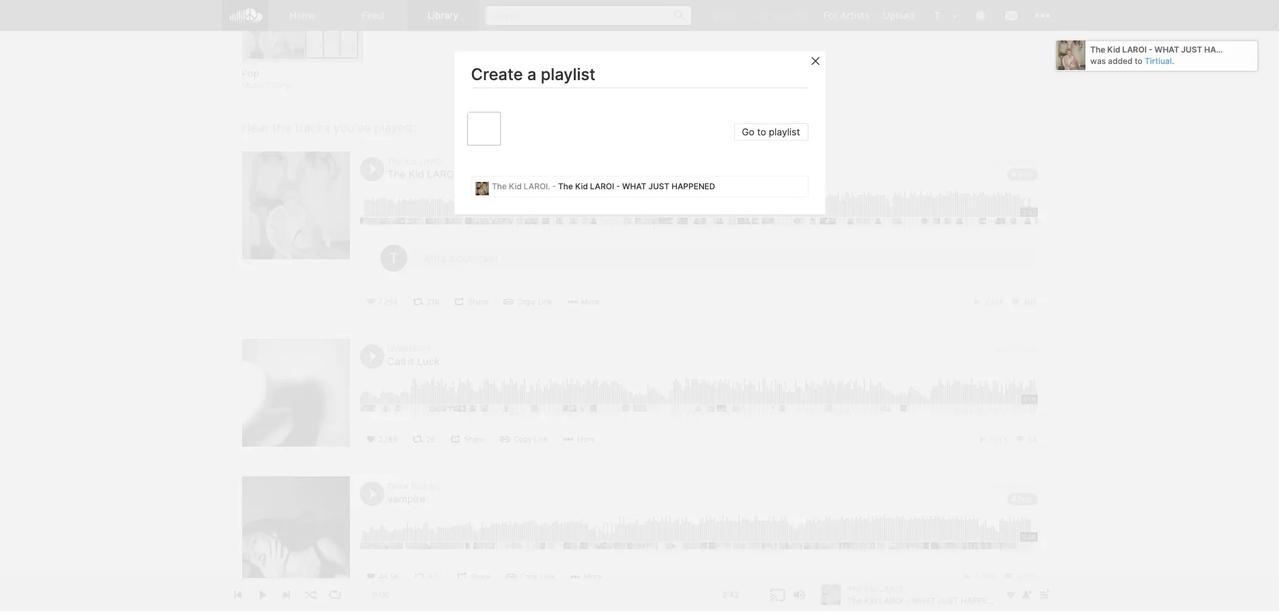 Task type: locate. For each thing, give the bounding box(es) containing it.
pop inside 2 months ago pop
[[1018, 495, 1033, 505]]

laroi. for the
[[524, 182, 550, 192]]

0 horizontal spatial tara schultz's avatar element
[[380, 245, 407, 272]]

copy for call it luck
[[514, 435, 532, 445]]

2,189 button
[[360, 433, 404, 447]]

2 vertical spatial track stats element
[[961, 570, 1038, 585]]

28
[[426, 435, 435, 445]]

pop element
[[242, 0, 363, 63]]

home link
[[268, 0, 338, 31]]

kid
[[1108, 45, 1121, 55], [404, 157, 417, 167], [409, 168, 424, 181], [509, 182, 522, 192], [575, 182, 588, 192]]

tara schultz's avatar element
[[928, 7, 946, 24], [380, 245, 407, 272]]

call it luck link
[[387, 356, 440, 368]]

1 vertical spatial what
[[467, 168, 497, 181]]

0 vertical spatial link
[[538, 298, 552, 307]]

1 horizontal spatial to
[[1135, 56, 1143, 66]]

try inside "try go+" link
[[705, 9, 719, 21]]

3 ago from the top
[[1023, 482, 1038, 492]]

0 horizontal spatial happened
[[528, 168, 583, 181]]

more for call it luck
[[577, 435, 595, 445]]

share right 218
[[468, 298, 489, 307]]

pro
[[795, 9, 810, 21]]

pop music charts
[[242, 68, 292, 90]]

2 vertical spatial share
[[471, 573, 491, 582]]

more button
[[562, 295, 606, 310], [558, 433, 602, 447], [565, 570, 609, 585]]

more
[[581, 298, 599, 307], [577, 435, 595, 445], [584, 573, 602, 582]]

for artists link
[[817, 0, 876, 30]]

pop link for vampire
[[1007, 494, 1038, 506]]

0 vertical spatial just
[[1181, 45, 1203, 55]]

1 vertical spatial copy link
[[514, 435, 548, 445]]

kid for the
[[509, 182, 522, 192]]

track stats element containing 257k
[[977, 433, 1038, 447]]

the kid laroi - what just happened element
[[242, 152, 350, 260], [475, 182, 489, 196]]

share button right 847
[[452, 570, 498, 585]]

playlist
[[541, 65, 596, 84], [769, 126, 800, 138]]

copy link button
[[499, 295, 559, 310], [495, 433, 555, 447], [501, 570, 562, 585]]

track stats element containing 236k
[[972, 295, 1038, 310]]

ago inside 21 days ago pop
[[1023, 157, 1038, 167]]

2,189
[[379, 435, 397, 445]]

1 vertical spatial just
[[500, 168, 526, 181]]

-
[[1149, 45, 1153, 55], [460, 168, 464, 181], [552, 182, 556, 192], [616, 182, 620, 192]]

1 horizontal spatial what
[[622, 182, 647, 192]]

track stats element for call it luck
[[977, 433, 1038, 447]]

1 vertical spatial pop
[[1018, 170, 1033, 180]]

1 vertical spatial share
[[464, 435, 485, 445]]

1 vertical spatial link
[[534, 435, 548, 445]]

0 horizontal spatial laroi.
[[419, 157, 445, 167]]

2 horizontal spatial happened
[[1205, 45, 1249, 55]]

0 vertical spatial laroi
[[1123, 45, 1147, 55]]

ago right month
[[1023, 344, 1038, 354]]

call it luck element
[[242, 339, 350, 447]]

try for try next pro
[[754, 9, 769, 21]]

0 vertical spatial ago
[[1023, 157, 1038, 167]]

2 try from the left
[[754, 9, 769, 21]]

0 vertical spatial more button
[[562, 295, 606, 310]]

months
[[992, 482, 1021, 492]]

try left next
[[754, 9, 769, 21]]

28 button
[[407, 433, 442, 447]]

0 horizontal spatial what
[[467, 168, 497, 181]]

1 horizontal spatial playlist
[[769, 126, 800, 138]]

share
[[468, 298, 489, 307], [464, 435, 485, 445], [471, 573, 491, 582]]

laroi inside the kid laroi. the kid laroi - what just happened
[[427, 168, 457, 181]]

copy link
[[518, 298, 552, 307], [514, 435, 548, 445], [520, 573, 555, 582]]

share right 847
[[471, 573, 491, 582]]

0 horizontal spatial just
[[500, 168, 526, 181]]

0 vertical spatial playlist
[[541, 65, 596, 84]]

the
[[273, 120, 291, 135]]

1 horizontal spatial the kid laroi - what just happened element
[[475, 182, 489, 196]]

0 vertical spatial more
[[581, 298, 599, 307]]

1 horizontal spatial just
[[649, 182, 670, 192]]

playlist right go
[[769, 126, 800, 138]]

ago right months
[[1023, 482, 1038, 492]]

try left go+
[[705, 9, 719, 21]]

0 vertical spatial laroi.
[[419, 157, 445, 167]]

- inside the kid laroi. the kid laroi - what just happened
[[460, 168, 464, 181]]

2 vertical spatial what
[[622, 182, 647, 192]]

copy link for vampire
[[520, 573, 555, 582]]

music
[[242, 80, 264, 90]]

hear the tracks you've played:
[[242, 120, 415, 135]]

2 vertical spatial copy link
[[520, 573, 555, 582]]

ago inside 2 months ago pop
[[1023, 482, 1038, 492]]

pop for vampire
[[1018, 495, 1033, 505]]

tirtiual
[[1145, 56, 1172, 66]]

2 vertical spatial copy
[[520, 573, 538, 582]]

pop for the kid laroi - what just happened
[[1018, 170, 1033, 180]]

create
[[471, 65, 523, 84]]

call
[[387, 356, 405, 368]]

7,298 button
[[360, 295, 404, 310]]

played:
[[374, 120, 415, 135]]

try next pro
[[754, 9, 810, 21]]

0 vertical spatial to
[[1135, 56, 1143, 66]]

2 vertical spatial copy link button
[[501, 570, 562, 585]]

artists
[[840, 9, 870, 21]]

to right "added"
[[1135, 56, 1143, 66]]

playlist for create a playlist
[[541, 65, 596, 84]]

kid inside 'the kid laroi - what just happened was added to tirtiual .'
[[1108, 45, 1121, 55]]

1 vertical spatial ago
[[1023, 344, 1038, 354]]

track stats element
[[972, 295, 1038, 310], [977, 433, 1038, 447], [961, 570, 1038, 585]]

1
[[991, 344, 994, 354]]

1 vertical spatial share button
[[445, 433, 491, 447]]

2 vertical spatial just
[[649, 182, 670, 192]]

pop link down pop element
[[242, 67, 363, 80]]

0 horizontal spatial laroi
[[427, 168, 457, 181]]

the kid laroi. link
[[387, 157, 445, 167]]

share button right 218
[[449, 295, 495, 310]]

share for vampire
[[471, 573, 491, 582]]

share right 28
[[464, 435, 485, 445]]

the
[[1091, 45, 1106, 55], [387, 157, 402, 167], [387, 168, 406, 181], [492, 182, 507, 192], [558, 182, 573, 192]]

0 vertical spatial happened
[[1205, 45, 1249, 55]]

pop link down months
[[1007, 494, 1038, 506]]

847 button
[[409, 570, 449, 585]]

just
[[1181, 45, 1203, 55], [500, 168, 526, 181], [649, 182, 670, 192]]

7,298
[[379, 298, 398, 307]]

1 vertical spatial playlist
[[769, 126, 800, 138]]

0 vertical spatial tara schultz's avatar element
[[928, 7, 946, 24]]

2 horizontal spatial what
[[1155, 45, 1179, 55]]

3,890 link
[[1003, 573, 1038, 582]]

copy link for call it luck
[[514, 435, 548, 445]]

just inside the kid laroi. the kid laroi - what just happened
[[500, 168, 526, 181]]

laroi
[[1123, 45, 1147, 55], [427, 168, 457, 181], [590, 182, 614, 192]]

1 vertical spatial laroi.
[[524, 182, 550, 192]]

Write a comment text field
[[412, 245, 1038, 272]]

pop inside pop music charts
[[242, 68, 259, 79]]

2 vertical spatial ago
[[1023, 482, 1038, 492]]

2 vertical spatial more
[[584, 573, 602, 582]]

3,890
[[1016, 573, 1038, 582]]

0 horizontal spatial try
[[705, 9, 719, 21]]

olivia rodrigo vampire
[[387, 482, 440, 506]]

306
[[1023, 298, 1038, 307]]

1 horizontal spatial happened
[[672, 182, 715, 192]]

pop down 'days'
[[1018, 170, 1033, 180]]

tara schultz's avatar element right upload
[[928, 7, 946, 24]]

1 vertical spatial to
[[757, 126, 766, 138]]

try
[[705, 9, 719, 21], [754, 9, 769, 21]]

236k
[[985, 298, 1004, 307]]

pop
[[242, 68, 259, 79], [1018, 170, 1033, 180], [1018, 495, 1033, 505]]

2 vertical spatial pop
[[1018, 495, 1033, 505]]

happened
[[1205, 45, 1249, 55], [528, 168, 583, 181], [672, 182, 715, 192]]

0 horizontal spatial playlist
[[541, 65, 596, 84]]

1 horizontal spatial laroi.
[[524, 182, 550, 192]]

2 vertical spatial happened
[[672, 182, 715, 192]]

1 vertical spatial laroi
[[427, 168, 457, 181]]

happened inside the kid laroi. the kid laroi - what just happened
[[528, 168, 583, 181]]

1 horizontal spatial tara schultz's avatar element
[[928, 7, 946, 24]]

for
[[823, 9, 838, 21]]

to inside 'the kid laroi - what just happened was added to tirtiual .'
[[1135, 56, 1143, 66]]

laroi. down the kid laroi - what just happened link
[[524, 182, 550, 192]]

laroi. for kid
[[419, 157, 445, 167]]

2 vertical spatial pop link
[[1007, 494, 1038, 506]]

0 vertical spatial track stats element
[[972, 295, 1038, 310]]

1 vertical spatial pop link
[[1007, 169, 1038, 181]]

vampire
[[387, 493, 425, 506]]

54 link
[[1015, 435, 1038, 445]]

ago for vampire
[[1023, 482, 1038, 492]]

track stats element containing 2.46m
[[961, 570, 1038, 585]]

laroi. up the kid laroi - what just happened link
[[419, 157, 445, 167]]

None search field
[[478, 0, 698, 30]]

try inside try next pro link
[[754, 9, 769, 21]]

rodrigo
[[411, 482, 440, 492]]

1 vertical spatial track stats element
[[977, 433, 1038, 447]]

0 vertical spatial pop link
[[242, 67, 363, 80]]

1 vertical spatial happened
[[528, 168, 583, 181]]

0 horizontal spatial the kid laroi - what just happened element
[[242, 152, 350, 260]]

link
[[538, 298, 552, 307], [534, 435, 548, 445], [540, 573, 555, 582]]

0 vertical spatial what
[[1155, 45, 1179, 55]]

2 vertical spatial link
[[540, 573, 555, 582]]

playlist right a at the top
[[541, 65, 596, 84]]

to
[[1135, 56, 1143, 66], [757, 126, 766, 138]]

1 vertical spatial more button
[[558, 433, 602, 447]]

pop link for the kid laroi - what just happened
[[1007, 169, 1038, 181]]

share button
[[449, 295, 495, 310], [445, 433, 491, 447], [452, 570, 498, 585]]

what inside the kid laroi. the kid laroi - what just happened
[[467, 168, 497, 181]]

pop down months
[[1018, 495, 1033, 505]]

pop inside 21 days ago pop
[[1018, 170, 1033, 180]]

laroi. inside the kid laroi. the kid laroi - what just happened
[[419, 157, 445, 167]]

1 vertical spatial more
[[577, 435, 595, 445]]

1 vertical spatial copy
[[514, 435, 532, 445]]

1 vertical spatial copy link button
[[495, 433, 555, 447]]

pop link down 'days'
[[1007, 169, 1038, 181]]

847
[[428, 573, 442, 582]]

0 vertical spatial pop
[[242, 68, 259, 79]]

the kid laroi.         - the kid laroi - what just happened
[[492, 182, 715, 192]]

2 horizontal spatial laroi
[[1123, 45, 1147, 55]]

54
[[1028, 435, 1038, 445]]

just inside 'the kid laroi - what just happened was added to tirtiual .'
[[1181, 45, 1203, 55]]

to right go
[[757, 126, 766, 138]]

1 horizontal spatial try
[[754, 9, 769, 21]]

it
[[408, 356, 414, 368]]

2 vertical spatial more button
[[565, 570, 609, 585]]

share button right 28
[[445, 433, 491, 447]]

2 vertical spatial share button
[[452, 570, 498, 585]]

1 ago from the top
[[1023, 157, 1038, 167]]

what
[[1155, 45, 1179, 55], [467, 168, 497, 181], [622, 182, 647, 192]]

feed link
[[338, 0, 408, 31]]

1 horizontal spatial laroi
[[590, 182, 614, 192]]

2 horizontal spatial just
[[1181, 45, 1203, 55]]

tara schultz's avatar element up 7,298
[[380, 245, 407, 272]]

laroi inside 'the kid laroi - what just happened was added to tirtiual .'
[[1123, 45, 1147, 55]]

share for call it luck
[[464, 435, 485, 445]]

1 try from the left
[[705, 9, 719, 21]]

copy
[[518, 298, 536, 307], [514, 435, 532, 445], [520, 573, 538, 582]]

kid for kid
[[404, 157, 417, 167]]

the inside 'the kid laroi - what just happened was added to tirtiual .'
[[1091, 45, 1106, 55]]

0 horizontal spatial to
[[757, 126, 766, 138]]

pop up the music
[[242, 68, 259, 79]]

ago right 'days'
[[1023, 157, 1038, 167]]

218 button
[[408, 295, 446, 310]]

the for the
[[492, 182, 507, 192]]

track stats element for vampire
[[961, 570, 1038, 585]]

link for vampire
[[540, 573, 555, 582]]

ago
[[1023, 157, 1038, 167], [1023, 344, 1038, 354], [1023, 482, 1038, 492]]



Task type: vqa. For each thing, say whether or not it's contained in the screenshot.
write a comment text box
yes



Task type: describe. For each thing, give the bounding box(es) containing it.
share button for call it luck
[[445, 433, 491, 447]]

library link
[[408, 0, 478, 31]]

try for try go+
[[705, 9, 719, 21]]

dxrknova call it luck
[[387, 344, 440, 368]]

the for kid
[[387, 157, 402, 167]]

olivia rodrigo link
[[387, 482, 440, 492]]

0 vertical spatial copy link button
[[499, 295, 559, 310]]

0 vertical spatial copy
[[518, 298, 536, 307]]

the kid laroi - what just happened was added to tirtiual .
[[1091, 45, 1249, 66]]

playlist for go to playlist
[[769, 126, 800, 138]]

the kid laroi - what just happened link
[[387, 168, 583, 181]]

go+
[[722, 9, 741, 21]]

tracks
[[295, 120, 330, 135]]

you've
[[334, 120, 371, 135]]

next
[[771, 9, 792, 21]]

257k
[[990, 435, 1009, 445]]

44.5k
[[379, 573, 399, 582]]

vampire element
[[242, 477, 350, 585]]

for artists
[[823, 9, 870, 21]]

create a playlist
[[471, 65, 596, 84]]

more for vampire
[[584, 573, 602, 582]]

share button for vampire
[[452, 570, 498, 585]]

44.5k button
[[360, 570, 406, 585]]

copy for vampire
[[520, 573, 538, 582]]

music charts link
[[242, 80, 292, 92]]

was
[[1091, 56, 1106, 66]]

go
[[742, 126, 755, 138]]

dxrknova link
[[387, 344, 431, 354]]

more button for vampire
[[565, 570, 609, 585]]

go to playlist link
[[735, 124, 808, 141]]

try go+ link
[[698, 0, 747, 30]]

luck
[[417, 356, 440, 368]]

try go+
[[705, 9, 741, 21]]

more button for call it luck
[[558, 433, 602, 447]]

1 vertical spatial tara schultz's avatar element
[[380, 245, 407, 272]]

kid for what
[[1108, 45, 1121, 55]]

upload link
[[876, 0, 922, 30]]

0 vertical spatial share
[[468, 298, 489, 307]]

try next pro link
[[747, 0, 817, 30]]

library
[[427, 9, 459, 21]]

the for what
[[1091, 45, 1106, 55]]

a
[[527, 65, 537, 84]]

dxrknova
[[387, 344, 431, 354]]

tirtiual link
[[1145, 56, 1172, 66]]

1 month ago
[[991, 344, 1038, 354]]

days
[[1003, 157, 1021, 167]]

olivia
[[387, 482, 408, 492]]

added
[[1108, 56, 1133, 66]]

month
[[997, 344, 1021, 354]]

21 days ago pop
[[992, 157, 1038, 180]]

copy link button for call it luck
[[495, 433, 555, 447]]

go to playlist
[[742, 126, 800, 138]]

happened inside 'the kid laroi - what just happened was added to tirtiual .'
[[1205, 45, 1249, 55]]

Search search field
[[485, 6, 691, 25]]

2 vertical spatial laroi
[[590, 182, 614, 192]]

2
[[985, 482, 990, 492]]

218
[[427, 298, 439, 307]]

.
[[1172, 56, 1174, 66]]

vampire link
[[387, 493, 425, 506]]

0 vertical spatial share button
[[449, 295, 495, 310]]

upload
[[883, 9, 915, 21]]

2.46m
[[974, 573, 997, 582]]

home
[[290, 9, 316, 21]]

charts
[[267, 80, 292, 90]]

the kid laroi. the kid laroi - what just happened
[[387, 157, 583, 181]]

2 ago from the top
[[1023, 344, 1038, 354]]

what inside 'the kid laroi - what just happened was added to tirtiual .'
[[1155, 45, 1179, 55]]

21
[[992, 157, 1001, 167]]

link for call it luck
[[534, 435, 548, 445]]

0 vertical spatial copy link
[[518, 298, 552, 307]]

ago for the kid laroi - what just happened
[[1023, 157, 1038, 167]]

hear
[[242, 120, 269, 135]]

copy link button for vampire
[[501, 570, 562, 585]]

2 months ago pop
[[985, 482, 1038, 505]]

feed
[[362, 9, 384, 21]]

- inside 'the kid laroi - what just happened was added to tirtiual .'
[[1149, 45, 1153, 55]]

306 link
[[1010, 298, 1038, 307]]



